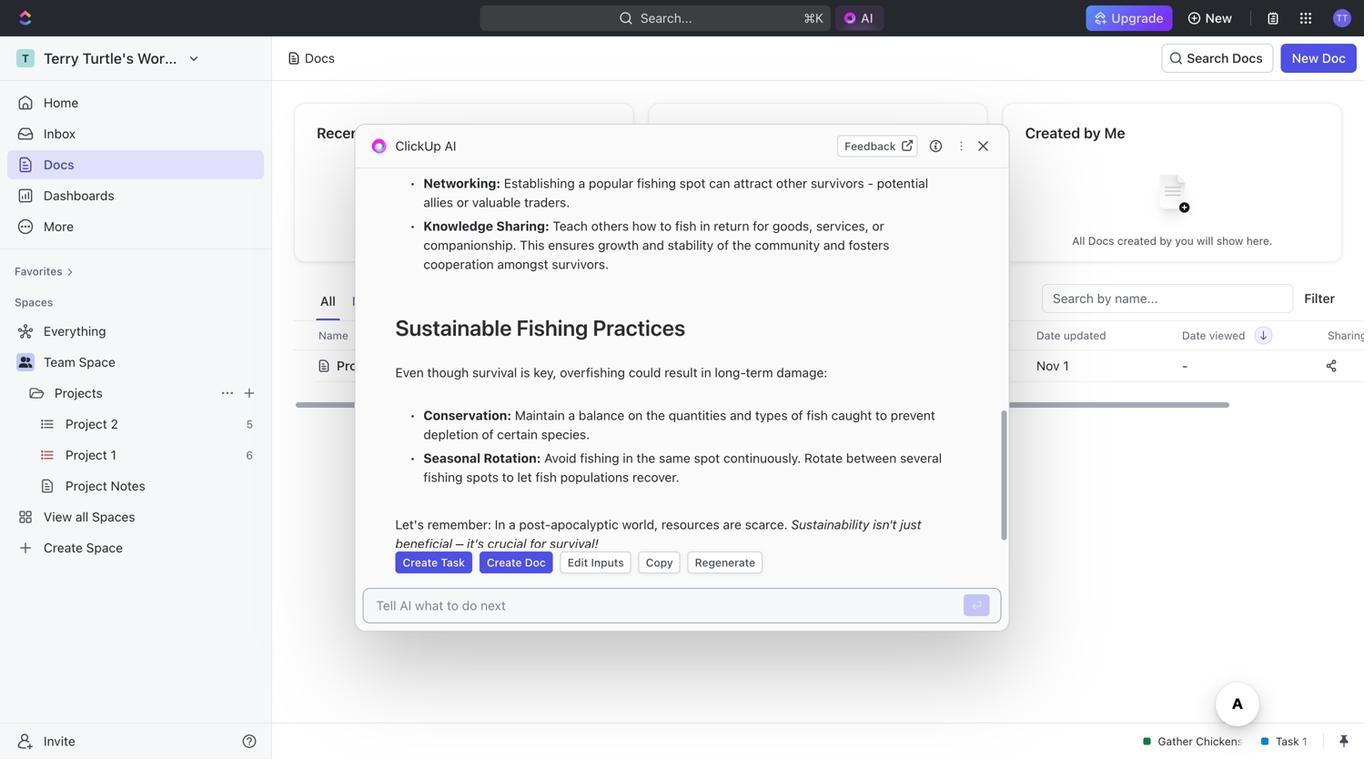Task type: vqa. For each thing, say whether or not it's contained in the screenshot.
amongst
yes



Task type: locate. For each thing, give the bounding box(es) containing it.
row up caught
[[294, 348, 1364, 384]]

fish up stability
[[675, 218, 697, 233]]

docs down 'knowledge sharing:'
[[468, 234, 494, 247]]

docs right my
[[374, 294, 404, 309]]

created
[[1025, 124, 1080, 142]]

1 horizontal spatial fish
[[675, 218, 697, 233]]

practices
[[593, 315, 685, 340]]

1 vertical spatial to
[[876, 408, 887, 423]]

home link
[[7, 88, 264, 117]]

projects inside table
[[662, 358, 710, 373]]

sustainability
[[791, 517, 870, 532]]

avoid fishing in the same spot continuously. rotate between several fishing spots to let fish populations recover.
[[423, 451, 946, 485]]

0 horizontal spatial here.
[[547, 234, 573, 247]]

0 horizontal spatial all
[[320, 294, 336, 309]]

all inside button
[[320, 294, 336, 309]]

2 horizontal spatial for
[[820, 133, 837, 148]]

the right on
[[646, 408, 665, 423]]

0 vertical spatial all
[[1072, 234, 1085, 247]]

in up recover.
[[623, 451, 633, 466]]

survival
[[472, 365, 517, 380]]

0 vertical spatial doc
[[1322, 51, 1346, 66]]

inputs
[[591, 556, 624, 569]]

all
[[1072, 234, 1085, 247], [320, 294, 336, 309]]

spot inside avoid fishing in the same spot continuously. rotate between several fishing spots to let fish populations recover.
[[694, 451, 720, 466]]

fish
[[541, 133, 565, 148]]

column header inside table
[[294, 320, 314, 350]]

fishing down seasonal
[[423, 470, 463, 485]]

2 create from the left
[[487, 556, 522, 569]]

or right fish
[[569, 133, 581, 148]]

of right types
[[791, 408, 803, 423]]

spot down fish or other aquatic life forms can be bartered for essential supplies, tools, and equipment.
[[680, 176, 706, 191]]

row up "damage:"
[[294, 320, 1364, 350]]

in left long-
[[701, 365, 711, 380]]

0 horizontal spatial projects
[[55, 385, 103, 400]]

on
[[628, 408, 643, 423]]

0 vertical spatial for
[[820, 133, 837, 148]]

your left recently
[[355, 234, 378, 247]]

community
[[755, 238, 820, 253]]

it's
[[467, 536, 484, 551]]

by left me
[[1084, 124, 1101, 142]]

date left viewed
[[1182, 329, 1206, 342]]

0 vertical spatial fish
[[675, 218, 697, 233]]

to left let
[[502, 470, 514, 485]]

popular
[[589, 176, 633, 191]]

2 your from the left
[[728, 234, 751, 247]]

a inside maintain a balance on the quantities and types of fish caught to prevent depletion of certain species.
[[568, 408, 575, 423]]

0 vertical spatial projects
[[662, 358, 710, 373]]

1 date from the left
[[1037, 329, 1061, 342]]

a inside the establishing a popular fishing spot can attract other survivors - potential allies or valuable traders.
[[578, 176, 585, 191]]

quantities
[[669, 408, 727, 423]]

in up stability
[[700, 218, 710, 233]]

other left aquatic
[[584, 133, 615, 148]]

create doc button
[[480, 552, 553, 573]]

- left potential
[[868, 176, 874, 191]]

date up the nov
[[1037, 329, 1061, 342]]

for for sustainability isn't just beneficial – it's crucial for survival!
[[530, 536, 546, 551]]

1 horizontal spatial all
[[1072, 234, 1085, 247]]

fish
[[675, 218, 697, 233], [807, 408, 828, 423], [536, 470, 557, 485]]

1 horizontal spatial to
[[660, 218, 672, 233]]

1 horizontal spatial of
[[717, 238, 729, 253]]

and right ai
[[459, 152, 481, 167]]

new up search docs button
[[1206, 10, 1232, 25]]

can
[[724, 133, 745, 148], [709, 176, 730, 191]]

to right caught
[[876, 408, 887, 423]]

cell
[[294, 349, 314, 382]]

projects link
[[55, 379, 213, 408]]

0 horizontal spatial other
[[584, 133, 615, 148]]

other inside fish or other aquatic life forms can be bartered for essential supplies, tools, and equipment.
[[584, 133, 615, 148]]

1 your from the left
[[355, 234, 378, 247]]

your down "return"
[[728, 234, 751, 247]]

2 vertical spatial to
[[502, 470, 514, 485]]

1 vertical spatial spot
[[694, 451, 720, 466]]

fishing
[[637, 176, 676, 191], [580, 451, 619, 466], [423, 470, 463, 485]]

- right term
[[825, 358, 831, 373]]

0 horizontal spatial doc
[[525, 556, 546, 569]]

doc for new doc
[[1322, 51, 1346, 66]]

balance
[[579, 408, 625, 423]]

1 vertical spatial all
[[320, 294, 336, 309]]

tab list
[[316, 284, 751, 320]]

0 vertical spatial can
[[724, 133, 745, 148]]

conservation:
[[423, 408, 512, 423]]

several
[[900, 451, 942, 466]]

0 horizontal spatial create
[[403, 556, 438, 569]]

create down crucial
[[487, 556, 522, 569]]

0 vertical spatial the
[[732, 238, 751, 253]]

allies
[[423, 195, 453, 210]]

for inside teach others how to fish in return for goods, services, or companionship. this ensures growth and stability of the community and fosters cooperation amongst survivors.
[[753, 218, 769, 233]]

create task button
[[395, 552, 472, 573]]

even though survival is key, overfishing could result in long-term damage:
[[395, 365, 828, 380]]

1 vertical spatial projects
[[55, 385, 103, 400]]

is
[[521, 365, 530, 380]]

0 horizontal spatial to
[[502, 470, 514, 485]]

row containing project notes
[[294, 348, 1364, 384]]

or
[[569, 133, 581, 148], [457, 195, 469, 210], [872, 218, 884, 233]]

favorites
[[671, 124, 734, 142], [15, 265, 63, 278]]

the down "return"
[[732, 238, 751, 253]]

here.
[[547, 234, 573, 247], [882, 234, 908, 247], [1247, 234, 1273, 247]]

new for new
[[1206, 10, 1232, 25]]

maintain
[[515, 408, 565, 423]]

spot
[[680, 176, 706, 191], [694, 451, 720, 466]]

1 horizontal spatial create
[[487, 556, 522, 569]]

create task
[[403, 556, 465, 569]]

a for establishing
[[578, 176, 585, 191]]

1 vertical spatial favorites
[[15, 265, 63, 278]]

1 horizontal spatial other
[[776, 176, 807, 191]]

companionship.
[[423, 238, 516, 253]]

0 vertical spatial to
[[660, 218, 672, 233]]

can left be
[[724, 133, 745, 148]]

will down services,
[[832, 234, 849, 247]]

show down services,
[[852, 234, 879, 247]]

1 horizontal spatial new
[[1292, 51, 1319, 66]]

clickup
[[395, 138, 441, 153]]

projects down location
[[662, 358, 710, 373]]

2 horizontal spatial to
[[876, 408, 887, 423]]

create for create task
[[403, 556, 438, 569]]

sustainable fishing practices
[[395, 315, 685, 340]]

for up the "favorited"
[[753, 218, 769, 233]]

new inside 'button'
[[1206, 10, 1232, 25]]

2 vertical spatial the
[[637, 451, 656, 466]]

Tell AI what to do next text field
[[376, 596, 952, 615]]

0 vertical spatial spot
[[680, 176, 706, 191]]

2 horizontal spatial fish
[[807, 408, 828, 423]]

1 vertical spatial other
[[776, 176, 807, 191]]

1 horizontal spatial doc
[[1322, 51, 1346, 66]]

fish right let
[[536, 470, 557, 485]]

1 create from the left
[[403, 556, 438, 569]]

show right the you
[[1217, 234, 1244, 247]]

1 horizontal spatial will
[[832, 234, 849, 247]]

2 date from the left
[[1182, 329, 1206, 342]]

0 vertical spatial or
[[569, 133, 581, 148]]

0 horizontal spatial of
[[482, 427, 494, 442]]

tools,
[[423, 152, 456, 167]]

a up species.
[[568, 408, 575, 423]]

isn't
[[873, 517, 897, 532]]

or down networking:
[[457, 195, 469, 210]]

1 vertical spatial or
[[457, 195, 469, 210]]

tree containing team space
[[7, 317, 264, 562]]

recent
[[317, 124, 365, 142]]

- inside the establishing a popular fishing spot can attract other survivors - potential allies or valuable traders.
[[868, 176, 874, 191]]

nov 1
[[1037, 358, 1069, 373]]

fish or other aquatic life forms can be bartered for essential supplies, tools, and equipment.
[[423, 133, 951, 167]]

favorites left be
[[671, 124, 734, 142]]

or inside the establishing a popular fishing spot can attract other survivors - potential allies or valuable traders.
[[457, 195, 469, 210]]

2
[[440, 358, 448, 373]]

name
[[319, 329, 348, 342]]

0 vertical spatial fishing
[[637, 176, 676, 191]]

this
[[520, 238, 545, 253]]

show down sharing:
[[517, 234, 544, 247]]

sharing
[[1328, 329, 1364, 342]]

the up recover.
[[637, 451, 656, 466]]

crucial
[[488, 536, 526, 551]]

search docs
[[1187, 51, 1263, 66]]

0 vertical spatial a
[[578, 176, 585, 191]]

clickup ai
[[395, 138, 456, 153]]

2 horizontal spatial of
[[791, 408, 803, 423]]

resources
[[662, 517, 720, 532]]

1 horizontal spatial favorites
[[671, 124, 734, 142]]

goods,
[[773, 218, 813, 233]]

2 vertical spatial in
[[623, 451, 633, 466]]

2 horizontal spatial show
[[1217, 234, 1244, 247]]

here. down teach
[[547, 234, 573, 247]]

new right search docs
[[1292, 51, 1319, 66]]

0 horizontal spatial for
[[530, 536, 546, 551]]

return
[[714, 218, 749, 233]]

0 horizontal spatial favorites
[[15, 265, 63, 278]]

your
[[355, 234, 378, 247], [728, 234, 751, 247]]

0 horizontal spatial fish
[[536, 470, 557, 485]]

let's remember: in a post-apocalyptic world, resources are scarce.
[[395, 517, 791, 532]]

here. down potential
[[882, 234, 908, 247]]

1 horizontal spatial -
[[868, 176, 874, 191]]

1 horizontal spatial projects
[[662, 358, 710, 373]]

how
[[632, 218, 657, 233]]

a left popular
[[578, 176, 585, 191]]

- down date viewed
[[1182, 358, 1188, 373]]

nov
[[1037, 358, 1060, 373]]

0 horizontal spatial -
[[825, 358, 831, 373]]

0 horizontal spatial a
[[509, 517, 516, 532]]

1 vertical spatial in
[[701, 365, 711, 380]]

the inside teach others how to fish in return for goods, services, or companionship. this ensures growth and stability of the community and fosters cooperation amongst survivors.
[[732, 238, 751, 253]]

docs down inbox
[[44, 157, 74, 172]]

tree inside sidebar navigation
[[7, 317, 264, 562]]

are
[[723, 517, 742, 532]]

docs
[[305, 51, 335, 66], [1232, 51, 1263, 66], [44, 157, 74, 172], [468, 234, 494, 247], [803, 234, 829, 247], [1088, 234, 1115, 247], [374, 294, 404, 309]]

fishing up how
[[637, 176, 676, 191]]

all for all docs created by you will show here.
[[1072, 234, 1085, 247]]

new inside button
[[1292, 51, 1319, 66]]

date inside button
[[1037, 329, 1061, 342]]

2 vertical spatial for
[[530, 536, 546, 551]]

2 vertical spatial a
[[509, 517, 516, 532]]

create inside create doc button
[[487, 556, 522, 569]]

can inside the establishing a popular fishing spot can attract other survivors - potential allies or valuable traders.
[[709, 176, 730, 191]]

all left created
[[1072, 234, 1085, 247]]

avoid
[[544, 451, 577, 466]]

upgrade link
[[1086, 5, 1173, 31]]

all docs created by you will show here.
[[1072, 234, 1273, 247]]

date inside button
[[1182, 329, 1206, 342]]

0 horizontal spatial date
[[1037, 329, 1061, 342]]

of up 'seasonal rotation:'
[[482, 427, 494, 442]]

favorites up the spaces
[[15, 265, 63, 278]]

0 horizontal spatial fishing
[[423, 470, 463, 485]]

0 vertical spatial in
[[700, 218, 710, 233]]

2 will from the left
[[832, 234, 849, 247]]

spot right same
[[694, 451, 720, 466]]

0 horizontal spatial show
[[517, 234, 544, 247]]

damage:
[[777, 365, 828, 380]]

tree
[[7, 317, 264, 562]]

2 horizontal spatial or
[[872, 218, 884, 233]]

0 horizontal spatial or
[[457, 195, 469, 210]]

other right attract
[[776, 176, 807, 191]]

knowledge sharing:
[[423, 218, 549, 233]]

for down post-
[[530, 536, 546, 551]]

my
[[352, 294, 370, 309]]

table containing project notes
[[294, 320, 1364, 384]]

1 vertical spatial fish
[[807, 408, 828, 423]]

⏎ button
[[964, 594, 990, 616]]

2 horizontal spatial fishing
[[637, 176, 676, 191]]

row
[[294, 320, 1364, 350], [294, 348, 1364, 384]]

docs inside sidebar navigation
[[44, 157, 74, 172]]

1 vertical spatial for
[[753, 218, 769, 233]]

2 horizontal spatial will
[[1197, 234, 1214, 247]]

1 vertical spatial can
[[709, 176, 730, 191]]

to inside avoid fishing in the same spot continuously. rotate between several fishing spots to let fish populations recover.
[[502, 470, 514, 485]]

to right how
[[660, 218, 672, 233]]

invite
[[44, 734, 75, 749]]

1 horizontal spatial by
[[1160, 234, 1172, 247]]

and inside maintain a balance on the quantities and types of fish caught to prevent depletion of certain species.
[[730, 408, 752, 423]]

1 vertical spatial doc
[[525, 556, 546, 569]]

column header
[[294, 320, 314, 350]]

dashboards
[[44, 188, 114, 203]]

2 horizontal spatial a
[[578, 176, 585, 191]]

show
[[517, 234, 544, 247], [852, 234, 879, 247], [1217, 234, 1244, 247]]

for inside fish or other aquatic life forms can be bartered for essential supplies, tools, and equipment.
[[820, 133, 837, 148]]

fishing up populations
[[580, 451, 619, 466]]

0 vertical spatial by
[[1084, 124, 1101, 142]]

1 horizontal spatial a
[[568, 408, 575, 423]]

term
[[746, 365, 773, 380]]

all left my
[[320, 294, 336, 309]]

for inside sustainability isn't just beneficial – it's crucial for survival!
[[530, 536, 546, 551]]

1 horizontal spatial here.
[[882, 234, 908, 247]]

1 vertical spatial a
[[568, 408, 575, 423]]

here. right the you
[[1247, 234, 1273, 247]]

table
[[294, 320, 1364, 384]]

and left types
[[730, 408, 752, 423]]

projects down team space
[[55, 385, 103, 400]]

create inside create task button
[[403, 556, 438, 569]]

3 show from the left
[[1217, 234, 1244, 247]]

maintain a balance on the quantities and types of fish caught to prevent depletion of certain species.
[[423, 408, 939, 442]]

1 row from the top
[[294, 320, 1364, 350]]

1 vertical spatial new
[[1292, 51, 1319, 66]]

0 horizontal spatial will
[[497, 234, 514, 247]]

2 vertical spatial fish
[[536, 470, 557, 485]]

let's
[[395, 517, 424, 532]]

will down sharing:
[[497, 234, 514, 247]]

recently
[[381, 234, 423, 247]]

projects inside sidebar navigation
[[55, 385, 103, 400]]

1 horizontal spatial for
[[753, 218, 769, 233]]

for right bartered
[[820, 133, 837, 148]]

or up fosters
[[872, 218, 884, 233]]

1 horizontal spatial your
[[728, 234, 751, 247]]

1 horizontal spatial date
[[1182, 329, 1206, 342]]

0 horizontal spatial your
[[355, 234, 378, 247]]

0 vertical spatial new
[[1206, 10, 1232, 25]]

2 horizontal spatial here.
[[1247, 234, 1273, 247]]

can left attract
[[709, 176, 730, 191]]

2 vertical spatial or
[[872, 218, 884, 233]]

2 row from the top
[[294, 348, 1364, 384]]

0 vertical spatial other
[[584, 133, 615, 148]]

your for favorites
[[728, 234, 751, 247]]

of down "return"
[[717, 238, 729, 253]]

create for create doc
[[487, 556, 522, 569]]

favorites button
[[7, 260, 81, 282]]

create down beneficial on the left bottom of the page
[[403, 556, 438, 569]]

1 horizontal spatial fishing
[[580, 451, 619, 466]]

will
[[497, 234, 514, 247], [832, 234, 849, 247], [1197, 234, 1214, 247]]

will right the you
[[1197, 234, 1214, 247]]

1 horizontal spatial or
[[569, 133, 581, 148]]

1 vertical spatial the
[[646, 408, 665, 423]]

1 vertical spatial of
[[791, 408, 803, 423]]

a right in
[[509, 517, 516, 532]]

attract
[[734, 176, 773, 191]]

favorites inside button
[[15, 265, 63, 278]]

1 horizontal spatial show
[[852, 234, 879, 247]]

0 horizontal spatial new
[[1206, 10, 1232, 25]]

by left the you
[[1160, 234, 1172, 247]]

even
[[395, 365, 424, 380]]

rotation:
[[484, 451, 541, 466]]

fish left caught
[[807, 408, 828, 423]]

0 vertical spatial of
[[717, 238, 729, 253]]



Task type: describe. For each thing, give the bounding box(es) containing it.
1 here. from the left
[[547, 234, 573, 247]]

aquatic
[[619, 133, 662, 148]]

amongst
[[497, 257, 548, 272]]

just
[[900, 517, 922, 532]]

cell inside table
[[294, 349, 314, 382]]

fishing
[[517, 315, 588, 340]]

and down how
[[642, 238, 664, 253]]

to inside teach others how to fish in return for goods, services, or companionship. this ensures growth and stability of the community and fosters cooperation amongst survivors.
[[660, 218, 672, 233]]

2 horizontal spatial -
[[1182, 358, 1188, 373]]

and inside fish or other aquatic life forms can be bartered for essential supplies, tools, and equipment.
[[459, 152, 481, 167]]

ensures
[[548, 238, 595, 253]]

survival!
[[550, 536, 599, 551]]

seasonal
[[423, 451, 481, 466]]

sidebar navigation
[[0, 36, 272, 759]]

types
[[755, 408, 788, 423]]

docs left created
[[1088, 234, 1115, 247]]

fish inside avoid fishing in the same spot continuously. rotate between several fishing spots to let fish populations recover.
[[536, 470, 557, 485]]

potential
[[877, 176, 928, 191]]

fosters
[[849, 238, 890, 253]]

me
[[1104, 124, 1126, 142]]

stability
[[668, 238, 714, 253]]

spot inside the establishing a popular fishing spot can attract other survivors - potential allies or valuable traders.
[[680, 176, 706, 191]]

supplies,
[[895, 133, 948, 148]]

1 show from the left
[[517, 234, 544, 247]]

for for teach others how to fish in return for goods, services, or companionship. this ensures growth and stability of the community and fosters cooperation amongst survivors.
[[753, 218, 769, 233]]

1
[[1063, 358, 1069, 373]]

could
[[629, 365, 661, 380]]

fish inside maintain a balance on the quantities and types of fish caught to prevent depletion of certain species.
[[807, 408, 828, 423]]

caught
[[831, 408, 872, 423]]

regenerate button
[[688, 552, 763, 573]]

date for date updated
[[1037, 329, 1061, 342]]

the inside avoid fishing in the same spot continuously. rotate between several fishing spots to let fish populations recover.
[[637, 451, 656, 466]]

cooperation
[[423, 257, 494, 272]]

in inside avoid fishing in the same spot continuously. rotate between several fishing spots to let fish populations recover.
[[623, 451, 633, 466]]

apocalyptic
[[551, 517, 619, 532]]

no created by me docs image
[[1136, 161, 1209, 233]]

date for date viewed
[[1182, 329, 1206, 342]]

species.
[[541, 427, 590, 442]]

life
[[665, 133, 683, 148]]

1 vertical spatial fishing
[[580, 451, 619, 466]]

post-
[[519, 517, 551, 532]]

notes
[[383, 358, 419, 373]]

new doc
[[1292, 51, 1346, 66]]

search docs button
[[1162, 44, 1274, 73]]

and down services,
[[823, 238, 845, 253]]

inbox
[[44, 126, 76, 141]]

key,
[[534, 365, 557, 380]]

docs inside tab list
[[374, 294, 404, 309]]

spaces
[[15, 296, 53, 309]]

docs down goods,
[[803, 234, 829, 247]]

new for new doc
[[1292, 51, 1319, 66]]

others
[[591, 218, 629, 233]]

docs link
[[7, 150, 264, 179]]

created
[[1118, 234, 1157, 247]]

continuously.
[[724, 451, 801, 466]]

2 here. from the left
[[882, 234, 908, 247]]

fishing inside the establishing a popular fishing spot can attract other survivors - potential allies or valuable traders.
[[637, 176, 676, 191]]

1 vertical spatial by
[[1160, 234, 1172, 247]]

project
[[337, 358, 380, 373]]

the inside maintain a balance on the quantities and types of fish caught to prevent depletion of certain species.
[[646, 408, 665, 423]]

establishing
[[504, 176, 575, 191]]

3 will from the left
[[1197, 234, 1214, 247]]

a for maintain
[[568, 408, 575, 423]]

in inside teach others how to fish in return for goods, services, or companionship. this ensures growth and stability of the community and fosters cooperation amongst survivors.
[[700, 218, 710, 233]]

feedback button
[[837, 135, 918, 157]]

0 vertical spatial favorites
[[671, 124, 734, 142]]

certain
[[497, 427, 538, 442]]

2 show from the left
[[852, 234, 879, 247]]

forms
[[686, 133, 720, 148]]

copy
[[646, 556, 673, 569]]

docs up the recent
[[305, 51, 335, 66]]

be
[[748, 133, 763, 148]]

1 will from the left
[[497, 234, 514, 247]]

0 horizontal spatial by
[[1084, 124, 1101, 142]]

3 here. from the left
[[1247, 234, 1273, 247]]

bartered
[[766, 133, 817, 148]]

traders.
[[524, 195, 570, 210]]

no favorited docs image
[[782, 161, 855, 233]]

opened
[[426, 234, 465, 247]]

depletion
[[423, 427, 478, 442]]

teach others how to fish in return for goods, services, or companionship. this ensures growth and stability of the community and fosters cooperation amongst survivors.
[[423, 218, 893, 272]]

docs right the search
[[1232, 51, 1263, 66]]

project notes
[[337, 358, 419, 373]]

no recent docs image
[[427, 161, 500, 233]]

all for all
[[320, 294, 336, 309]]

team space link
[[44, 348, 260, 377]]

beneficial
[[395, 536, 452, 551]]

knowledge
[[423, 218, 493, 233]]

date updated button
[[1026, 321, 1117, 349]]

updated
[[1064, 329, 1106, 342]]

inbox link
[[7, 119, 264, 148]]

⏎
[[971, 599, 982, 612]]

of inside teach others how to fish in return for goods, services, or companionship. this ensures growth and stability of the community and fosters cooperation amongst survivors.
[[717, 238, 729, 253]]

date updated
[[1037, 329, 1106, 342]]

tab list containing all
[[316, 284, 751, 320]]

world,
[[622, 517, 658, 532]]

Search by name... text field
[[1053, 285, 1283, 312]]

long-
[[715, 365, 746, 380]]

spots
[[466, 470, 499, 485]]

ai
[[445, 138, 456, 153]]

let
[[517, 470, 532, 485]]

2 vertical spatial fishing
[[423, 470, 463, 485]]

to inside maintain a balance on the quantities and types of fish caught to prevent depletion of certain species.
[[876, 408, 887, 423]]

2 vertical spatial of
[[482, 427, 494, 442]]

search...
[[641, 10, 692, 25]]

team
[[44, 354, 75, 370]]

doc for create doc
[[525, 556, 546, 569]]

user group image
[[19, 357, 32, 368]]

or inside teach others how to fish in return for goods, services, or companionship. this ensures growth and stability of the community and fosters cooperation amongst survivors.
[[872, 218, 884, 233]]

all button
[[316, 284, 340, 320]]

overfishing
[[560, 365, 625, 380]]

–
[[456, 536, 463, 551]]

can inside fish or other aquatic life forms can be bartered for essential supplies, tools, and equipment.
[[724, 133, 745, 148]]

fish inside teach others how to fish in return for goods, services, or companionship. this ensures growth and stability of the community and fosters cooperation amongst survivors.
[[675, 218, 697, 233]]

new button
[[1180, 4, 1243, 33]]

or inside fish or other aquatic life forms can be bartered for essential supplies, tools, and equipment.
[[569, 133, 581, 148]]

date viewed button
[[1171, 321, 1273, 349]]

row containing name
[[294, 320, 1364, 350]]

between
[[846, 451, 897, 466]]

other inside the establishing a popular fishing spot can attract other survivors - potential allies or valuable traders.
[[776, 176, 807, 191]]

growth
[[598, 238, 639, 253]]

sustainability isn't just beneficial – it's crucial for survival!
[[395, 517, 925, 551]]

create doc
[[487, 556, 546, 569]]

your for recent
[[355, 234, 378, 247]]

result
[[665, 365, 698, 380]]

favorited
[[755, 234, 800, 247]]



